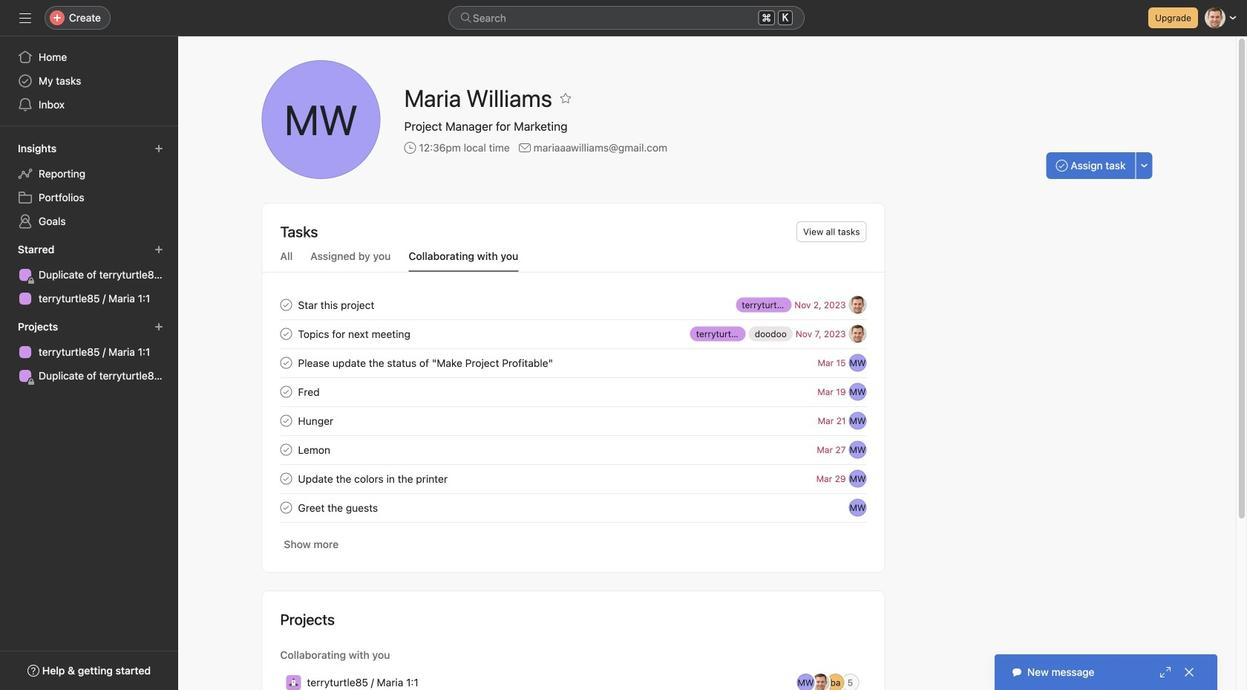 Task type: locate. For each thing, give the bounding box(es) containing it.
3 toggle assignee popover image from the top
[[849, 412, 867, 430]]

Search tasks, projects, and more text field
[[449, 6, 805, 30]]

1 toggle assignee popover image from the top
[[849, 325, 867, 343]]

insights element
[[0, 135, 178, 236]]

6 mark complete image from the top
[[277, 499, 295, 517]]

5 list item from the top
[[263, 406, 885, 435]]

4 toggle assignee popover image from the top
[[849, 470, 867, 488]]

2 mark complete checkbox from the top
[[277, 325, 295, 343]]

mark complete checkbox for 5th 'list item' from the bottom
[[277, 412, 295, 430]]

2 toggle assignee popover image from the top
[[849, 383, 867, 401]]

mark complete checkbox for first 'list item' from the top
[[277, 296, 295, 314]]

4 mark complete image from the top
[[277, 412, 295, 430]]

3 mark complete image from the top
[[277, 354, 295, 372]]

1 vertical spatial toggle assignee popover image
[[849, 383, 867, 401]]

mark complete checkbox for third 'list item' from the top of the page
[[277, 354, 295, 372]]

1 mark complete image from the top
[[277, 383, 295, 401]]

0 vertical spatial mark complete image
[[277, 383, 295, 401]]

mark complete image for sixth 'list item' from the bottom
[[277, 383, 295, 401]]

Mark complete checkbox
[[277, 296, 295, 314], [277, 325, 295, 343], [277, 499, 295, 517]]

2 mark complete image from the top
[[277, 441, 295, 459]]

toggle assignee popover image
[[849, 325, 867, 343], [849, 354, 867, 372], [849, 441, 867, 459], [849, 470, 867, 488], [849, 499, 867, 517]]

4 mark complete checkbox from the top
[[277, 441, 295, 459]]

0 vertical spatial toggle assignee popover image
[[849, 296, 867, 314]]

5 mark complete checkbox from the top
[[277, 470, 295, 488]]

2 mark complete checkbox from the top
[[277, 383, 295, 401]]

projects element
[[0, 313, 178, 391]]

mark complete checkbox for second 'list item' from the bottom of the page
[[277, 499, 295, 517]]

5 mark complete image from the top
[[277, 470, 295, 488]]

1 mark complete checkbox from the top
[[277, 296, 295, 314]]

2 toggle assignee popover image from the top
[[849, 354, 867, 372]]

2 vertical spatial toggle assignee popover image
[[849, 412, 867, 430]]

3 toggle assignee popover image from the top
[[849, 441, 867, 459]]

None field
[[449, 6, 805, 30]]

1 vertical spatial mark complete checkbox
[[277, 325, 295, 343]]

6 list item from the top
[[263, 435, 885, 464]]

7 list item from the top
[[263, 464, 885, 493]]

mark complete checkbox for sixth 'list item' from the bottom
[[277, 383, 295, 401]]

5 toggle assignee popover image from the top
[[849, 499, 867, 517]]

mark complete checkbox for eighth 'list item' from the bottom of the page
[[277, 325, 295, 343]]

2 vertical spatial mark complete checkbox
[[277, 499, 295, 517]]

close image
[[1184, 666, 1196, 678]]

1 mark complete checkbox from the top
[[277, 354, 295, 372]]

mark complete image
[[277, 383, 295, 401], [277, 441, 295, 459]]

new project or portfolio image
[[155, 322, 163, 331]]

0 vertical spatial mark complete checkbox
[[277, 296, 295, 314]]

1 vertical spatial mark complete image
[[277, 441, 295, 459]]

add items to starred image
[[155, 245, 163, 254]]

8 list item from the top
[[263, 493, 885, 522]]

mark complete image
[[277, 296, 295, 314], [277, 325, 295, 343], [277, 354, 295, 372], [277, 412, 295, 430], [277, 470, 295, 488], [277, 499, 295, 517]]

Mark complete checkbox
[[277, 354, 295, 372], [277, 383, 295, 401], [277, 412, 295, 430], [277, 441, 295, 459], [277, 470, 295, 488]]

3 mark complete checkbox from the top
[[277, 412, 295, 430]]

global element
[[0, 36, 178, 126]]

toggle assignee popover image
[[849, 296, 867, 314], [849, 383, 867, 401], [849, 412, 867, 430]]

hide sidebar image
[[19, 12, 31, 24]]

toggle assignee popover image for 5th 'list item' from the bottom
[[849, 412, 867, 430]]

starred element
[[0, 236, 178, 313]]

list item
[[263, 290, 885, 319], [263, 319, 885, 348], [263, 348, 885, 377], [263, 377, 885, 406], [263, 406, 885, 435], [263, 435, 885, 464], [263, 464, 885, 493], [263, 493, 885, 522], [263, 669, 885, 690]]

3 mark complete checkbox from the top
[[277, 499, 295, 517]]



Task type: describe. For each thing, give the bounding box(es) containing it.
toggle assignee popover image for sixth 'list item' from the bottom
[[849, 383, 867, 401]]

add to starred image
[[560, 92, 572, 104]]

toggle assignee popover image for 3rd 'list item' from the bottom of the page
[[849, 470, 867, 488]]

3 list item from the top
[[263, 348, 885, 377]]

2 list item from the top
[[263, 319, 885, 348]]

expand new message image
[[1160, 666, 1172, 678]]

more options image
[[1141, 161, 1150, 170]]

mark complete checkbox for 3rd 'list item' from the bottom of the page
[[277, 470, 295, 488]]

mark complete checkbox for sixth 'list item'
[[277, 441, 295, 459]]

1 toggle assignee popover image from the top
[[849, 296, 867, 314]]

toggle assignee popover image for third 'list item' from the top of the page
[[849, 354, 867, 372]]

4 list item from the top
[[263, 377, 885, 406]]

new insights image
[[155, 144, 163, 153]]

2 mark complete image from the top
[[277, 325, 295, 343]]

rocket image
[[289, 678, 298, 687]]

toggle assignee popover image for sixth 'list item'
[[849, 441, 867, 459]]

9 list item from the top
[[263, 669, 885, 690]]

tasks tabs tab list
[[263, 248, 885, 273]]

1 mark complete image from the top
[[277, 296, 295, 314]]

1 list item from the top
[[263, 290, 885, 319]]

mark complete image for sixth 'list item'
[[277, 441, 295, 459]]



Task type: vqa. For each thing, say whether or not it's contained in the screenshot.
'Edit chart'
no



